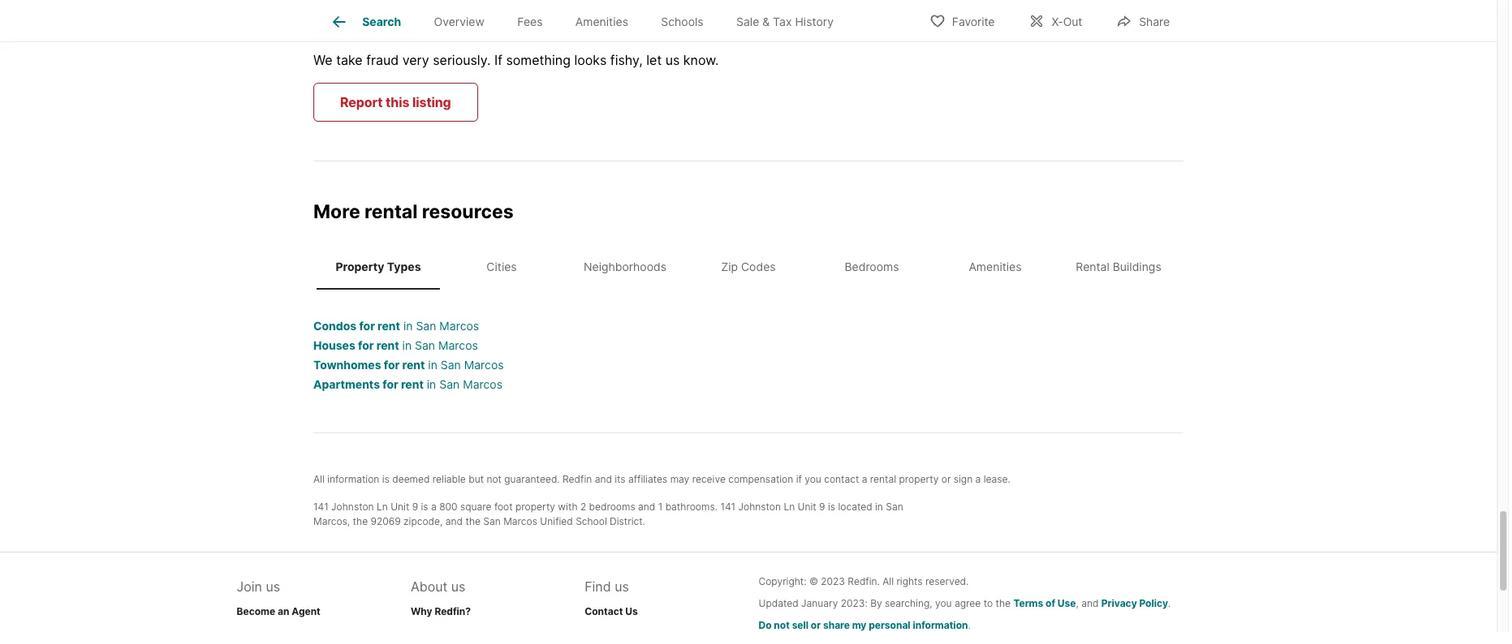 Task type: vqa. For each thing, say whether or not it's contained in the screenshot.
home within This home may not be allowing tours right now
no



Task type: locate. For each thing, give the bounding box(es) containing it.
all left the rights
[[883, 576, 894, 588]]

0 horizontal spatial information
[[327, 474, 379, 486]]

property left "sign"
[[899, 474, 939, 486]]

1 horizontal spatial 9
[[819, 501, 825, 513]]

0 vertical spatial or
[[942, 474, 951, 486]]

0 horizontal spatial not
[[487, 474, 502, 486]]

take
[[336, 52, 363, 68]]

0 vertical spatial something
[[344, 19, 420, 36]]

all information is deemed reliable but not guaranteed. redfin and its affiliates may receive compensation if you contact a rental property or sign a lease.
[[313, 474, 1011, 486]]

2 horizontal spatial the
[[996, 598, 1011, 610]]

information
[[327, 474, 379, 486], [913, 620, 968, 632]]

contact
[[824, 474, 859, 486]]

condos for rent in san marcos houses for rent in san marcos townhomes for rent in san marcos apartments for rent in san marcos
[[313, 319, 504, 392]]

but
[[469, 474, 484, 486]]

join us
[[237, 579, 280, 595]]

1 vertical spatial tab list
[[313, 243, 1184, 290]]

for right condos
[[359, 319, 375, 333]]

unified
[[540, 516, 573, 528]]

marcos inside 141 johnston ln unit 9 is a 800 square foot property with 2 bedrooms and 1 bathrooms. 141 johnston ln unit 9 is located in san marcos, the 92069 zipcode, and the san marcos unified school district.
[[504, 516, 537, 528]]

why
[[411, 606, 432, 618]]

the down square
[[466, 516, 481, 528]]

1 horizontal spatial amenities tab
[[934, 247, 1057, 287]]

foot
[[494, 501, 513, 513]]

0 horizontal spatial you
[[805, 474, 821, 486]]

1 vertical spatial property
[[516, 501, 555, 513]]

bedrooms
[[589, 501, 635, 513]]

located
[[838, 501, 873, 513]]

overview tab
[[418, 2, 501, 41]]

amenities tab
[[559, 2, 645, 41], [934, 247, 1057, 287]]

not right the do
[[774, 620, 790, 632]]

unit up the '92069' on the bottom left of page
[[391, 501, 409, 513]]

this
[[386, 94, 410, 110]]

0 horizontal spatial 9
[[412, 501, 418, 513]]

0 horizontal spatial all
[[313, 474, 325, 486]]

why redfin?
[[411, 606, 471, 618]]

is up zipcode,
[[421, 501, 428, 513]]

and down the 800
[[446, 516, 463, 528]]

141 up marcos,
[[313, 501, 329, 513]]

0 horizontal spatial property
[[516, 501, 555, 513]]

1 vertical spatial something
[[506, 52, 571, 68]]

1 horizontal spatial property
[[899, 474, 939, 486]]

you down reserved.
[[935, 598, 952, 610]]

for right apartments
[[383, 378, 398, 392]]

1 horizontal spatial 141
[[720, 501, 736, 513]]

all up marcos,
[[313, 474, 325, 486]]

terms
[[1014, 598, 1043, 610]]

tab list
[[313, 0, 863, 41], [313, 243, 1184, 290]]

property up unified
[[516, 501, 555, 513]]

unit down if
[[798, 501, 817, 513]]

0 horizontal spatial .
[[968, 620, 971, 632]]

0 vertical spatial amenities tab
[[559, 2, 645, 41]]

tab list containing property types
[[313, 243, 1184, 290]]

zip codes tab
[[687, 247, 810, 287]]

2 unit from the left
[[798, 501, 817, 513]]

san
[[416, 319, 436, 333], [415, 339, 435, 353], [441, 358, 461, 372], [439, 378, 460, 392], [886, 501, 903, 513], [483, 516, 501, 528]]

reliable
[[433, 474, 466, 486]]

1 horizontal spatial or
[[942, 474, 951, 486]]

a left the 800
[[431, 501, 437, 513]]

us up 'redfin?'
[[451, 579, 466, 595]]

1 vertical spatial amenities
[[969, 260, 1022, 273]]

not
[[487, 474, 502, 486], [774, 620, 790, 632]]

a right contact
[[862, 474, 867, 486]]

contact us
[[585, 606, 638, 618]]

more
[[313, 201, 360, 223]]

join
[[237, 579, 262, 595]]

to
[[984, 598, 993, 610]]

is left the deemed
[[382, 474, 390, 486]]

rent right apartments
[[401, 378, 424, 392]]

copyright:
[[759, 576, 807, 588]]

the right 'to'
[[996, 598, 1011, 610]]

you right if
[[805, 474, 821, 486]]

1 horizontal spatial .
[[1168, 598, 1171, 610]]

rent up townhomes
[[377, 339, 399, 353]]

or left "sign"
[[942, 474, 951, 486]]

ln
[[377, 501, 388, 513], [784, 501, 795, 513]]

schools
[[661, 15, 704, 29]]

1 unit from the left
[[391, 501, 409, 513]]

9
[[412, 501, 418, 513], [819, 501, 825, 513]]

a right "sign"
[[976, 474, 981, 486]]

is left located
[[828, 501, 835, 513]]

the left the '92069' on the bottom left of page
[[353, 516, 368, 528]]

1 horizontal spatial the
[[466, 516, 481, 528]]

2023
[[821, 576, 845, 588]]

2 141 from the left
[[720, 501, 736, 513]]

rental
[[365, 201, 418, 223], [870, 474, 896, 486]]

johnston up marcos,
[[331, 501, 374, 513]]

. right privacy at the right bottom
[[1168, 598, 1171, 610]]

out
[[1063, 14, 1082, 28]]

sell
[[792, 620, 809, 632]]

0 vertical spatial amenities
[[575, 15, 628, 29]]

cities tab
[[440, 247, 563, 287]]

something up fraud
[[344, 19, 420, 36]]

marcos,
[[313, 516, 350, 528]]

1 horizontal spatial information
[[913, 620, 968, 632]]

1 horizontal spatial rental
[[870, 474, 896, 486]]

1 horizontal spatial johnston
[[738, 501, 781, 513]]

1 horizontal spatial ln
[[784, 501, 795, 513]]

©
[[809, 576, 818, 588]]

and left 1
[[638, 501, 655, 513]]

2 horizontal spatial a
[[976, 474, 981, 486]]

1 horizontal spatial something
[[506, 52, 571, 68]]

favorite button
[[916, 4, 1009, 37]]

rental inside heading
[[365, 201, 418, 223]]

january
[[801, 598, 838, 610]]

fees tab
[[501, 2, 559, 41]]

johnston down compensation
[[738, 501, 781, 513]]

0 horizontal spatial unit
[[391, 501, 409, 513]]

guaranteed.
[[504, 474, 560, 486]]

0 horizontal spatial or
[[811, 620, 821, 632]]

1 horizontal spatial a
[[862, 474, 867, 486]]

and left its on the left bottom
[[595, 474, 612, 486]]

ln up the '92069' on the bottom left of page
[[377, 501, 388, 513]]

1 tab list from the top
[[313, 0, 863, 41]]

agent
[[292, 606, 321, 618]]

rental right more
[[365, 201, 418, 223]]

0 vertical spatial tab list
[[313, 0, 863, 41]]

1 vertical spatial you
[[935, 598, 952, 610]]

very
[[402, 52, 429, 68]]

of
[[1046, 598, 1055, 610]]

0 vertical spatial information
[[327, 474, 379, 486]]

rental
[[1076, 260, 1110, 273]]

sign
[[954, 474, 973, 486]]

. down agree
[[968, 620, 971, 632]]

1 horizontal spatial unit
[[798, 501, 817, 513]]

see something wrong?
[[313, 19, 477, 36]]

0 vertical spatial rental
[[365, 201, 418, 223]]

information down the updated january 2023: by searching, you agree to the terms of use , and privacy policy .
[[913, 620, 968, 632]]

neighborhoods
[[584, 260, 667, 273]]

2 horizontal spatial is
[[828, 501, 835, 513]]

1 horizontal spatial all
[[883, 576, 894, 588]]

more rental resources heading
[[313, 201, 1184, 243]]

9 up zipcode,
[[412, 501, 418, 513]]

0 horizontal spatial amenities tab
[[559, 2, 645, 41]]

1 9 from the left
[[412, 501, 418, 513]]

0 horizontal spatial amenities
[[575, 15, 628, 29]]

2 tab list from the top
[[313, 243, 1184, 290]]

fraud
[[366, 52, 399, 68]]

tax
[[773, 15, 792, 29]]

bedrooms tab
[[810, 247, 934, 287]]

1 horizontal spatial amenities
[[969, 260, 1022, 273]]

neighborhoods tab
[[563, 247, 687, 287]]

the
[[353, 516, 368, 528], [466, 516, 481, 528], [996, 598, 1011, 610]]

a inside 141 johnston ln unit 9 is a 800 square foot property with 2 bedrooms and 1 bathrooms. 141 johnston ln unit 9 is located in san marcos, the 92069 zipcode, and the san marcos unified school district.
[[431, 501, 437, 513]]

tab list containing search
[[313, 0, 863, 41]]

0 horizontal spatial 141
[[313, 501, 329, 513]]

not right but
[[487, 474, 502, 486]]

and
[[595, 474, 612, 486], [638, 501, 655, 513], [446, 516, 463, 528], [1082, 598, 1099, 610]]

resources
[[422, 201, 514, 223]]

rent right townhomes
[[402, 358, 425, 372]]

0 horizontal spatial a
[[431, 501, 437, 513]]

1 horizontal spatial not
[[774, 620, 790, 632]]

us right find
[[615, 579, 629, 595]]

0 horizontal spatial rental
[[365, 201, 418, 223]]

sale & tax history tab
[[720, 2, 850, 41]]

schools tab
[[645, 2, 720, 41]]

0 horizontal spatial is
[[382, 474, 390, 486]]

we take fraud very seriously. if something looks fishy, let us know.
[[313, 52, 719, 68]]

2 ln from the left
[[784, 501, 795, 513]]

141 down "receive"
[[720, 501, 736, 513]]

amenities for the bottom amenities tab
[[969, 260, 1022, 273]]

something down fees tab
[[506, 52, 571, 68]]

do not sell or share my personal information link
[[759, 620, 968, 632]]

9 left located
[[819, 501, 825, 513]]

affiliates
[[628, 474, 668, 486]]

sale
[[736, 15, 759, 29]]

1 vertical spatial all
[[883, 576, 894, 588]]

0 horizontal spatial johnston
[[331, 501, 374, 513]]

rental up located
[[870, 474, 896, 486]]

or right 'sell'
[[811, 620, 821, 632]]

x-
[[1052, 14, 1063, 28]]

do not sell or share my personal information .
[[759, 620, 971, 632]]

deemed
[[392, 474, 430, 486]]

1 vertical spatial information
[[913, 620, 968, 632]]

condos
[[313, 319, 357, 333]]

us right join
[[266, 579, 280, 595]]

1 vertical spatial not
[[774, 620, 790, 632]]

0 horizontal spatial something
[[344, 19, 420, 36]]

800
[[439, 501, 458, 513]]

,
[[1076, 598, 1079, 610]]

an
[[278, 606, 289, 618]]

0 vertical spatial .
[[1168, 598, 1171, 610]]

1 ln from the left
[[377, 501, 388, 513]]

copyright: © 2023 redfin. all rights reserved.
[[759, 576, 969, 588]]

0 horizontal spatial ln
[[377, 501, 388, 513]]

ln down compensation
[[784, 501, 795, 513]]

search
[[362, 15, 401, 29]]

types
[[387, 260, 421, 273]]

let
[[646, 52, 662, 68]]

for
[[359, 319, 375, 333], [358, 339, 374, 353], [384, 358, 400, 372], [383, 378, 398, 392]]

information up marcos,
[[327, 474, 379, 486]]



Task type: describe. For each thing, give the bounding box(es) containing it.
townhomes
[[313, 358, 381, 372]]

its
[[615, 474, 626, 486]]

and right , at the right
[[1082, 598, 1099, 610]]

0 vertical spatial property
[[899, 474, 939, 486]]

reserved.
[[926, 576, 969, 588]]

contact us button
[[585, 606, 638, 618]]

property types tab
[[317, 247, 440, 287]]

1 141 from the left
[[313, 501, 329, 513]]

0 horizontal spatial the
[[353, 516, 368, 528]]

1 vertical spatial .
[[968, 620, 971, 632]]

for up townhomes
[[358, 339, 374, 353]]

bedrooms
[[845, 260, 899, 273]]

for right townhomes
[[384, 358, 400, 372]]

lease.
[[984, 474, 1011, 486]]

codes
[[741, 260, 776, 273]]

if
[[796, 474, 802, 486]]

use
[[1058, 598, 1076, 610]]

2 johnston from the left
[[738, 501, 781, 513]]

receive
[[692, 474, 726, 486]]

redfin
[[563, 474, 592, 486]]

2 9 from the left
[[819, 501, 825, 513]]

us
[[625, 606, 638, 618]]

wrong?
[[424, 19, 477, 36]]

1 horizontal spatial is
[[421, 501, 428, 513]]

compensation
[[728, 474, 793, 486]]

policy
[[1139, 598, 1168, 610]]

92069
[[371, 516, 401, 528]]

141 johnston ln unit 9 is a 800 square foot property with 2 bedrooms and 1 bathrooms. 141 johnston ln unit 9 is located in san marcos, the 92069 zipcode, and the san marcos unified school district.
[[313, 501, 903, 528]]

fees
[[517, 15, 543, 29]]

why redfin? button
[[411, 606, 471, 618]]

0 vertical spatial all
[[313, 474, 325, 486]]

rental buildings tab
[[1057, 247, 1181, 287]]

amenities for top amenities tab
[[575, 15, 628, 29]]

searching,
[[885, 598, 933, 610]]

search link
[[330, 12, 401, 32]]

in inside 141 johnston ln unit 9 is a 800 square foot property with 2 bedrooms and 1 bathrooms. 141 johnston ln unit 9 is located in san marcos, the 92069 zipcode, and the san marcos unified school district.
[[875, 501, 883, 513]]

1 vertical spatial rental
[[870, 474, 896, 486]]

2023:
[[841, 598, 868, 610]]

become an agent button
[[237, 606, 321, 618]]

redfin?
[[435, 606, 471, 618]]

know.
[[684, 52, 719, 68]]

property types
[[336, 260, 421, 273]]

2
[[580, 501, 586, 513]]

1 vertical spatial or
[[811, 620, 821, 632]]

buildings
[[1113, 260, 1162, 273]]

find us
[[585, 579, 629, 595]]

1 horizontal spatial you
[[935, 598, 952, 610]]

x-out button
[[1015, 4, 1096, 37]]

rights
[[897, 576, 923, 588]]

apartments
[[313, 378, 380, 392]]

more rental resources
[[313, 201, 514, 223]]

privacy policy link
[[1102, 598, 1168, 610]]

us for about us
[[451, 579, 466, 595]]

1 vertical spatial amenities tab
[[934, 247, 1057, 287]]

zipcode,
[[404, 516, 443, 528]]

do
[[759, 620, 772, 632]]

report this listing
[[340, 94, 451, 110]]

contact
[[585, 606, 623, 618]]

if
[[494, 52, 503, 68]]

see
[[313, 19, 340, 36]]

updated january 2023: by searching, you agree to the terms of use , and privacy policy .
[[759, 598, 1171, 610]]

seriously.
[[433, 52, 491, 68]]

x-out
[[1052, 14, 1082, 28]]

redfin.
[[848, 576, 880, 588]]

my
[[852, 620, 867, 632]]

by
[[870, 598, 882, 610]]

zip codes
[[721, 260, 776, 273]]

1 johnston from the left
[[331, 501, 374, 513]]

rental buildings
[[1076, 260, 1162, 273]]

overview
[[434, 15, 485, 29]]

personal
[[869, 620, 911, 632]]

houses
[[313, 339, 355, 353]]

us for join us
[[266, 579, 280, 595]]

0 vertical spatial not
[[487, 474, 502, 486]]

us right let on the left of page
[[666, 52, 680, 68]]

report
[[340, 94, 383, 110]]

updated
[[759, 598, 799, 610]]

history
[[795, 15, 834, 29]]

about
[[411, 579, 448, 595]]

rent right condos
[[378, 319, 400, 333]]

property
[[336, 260, 384, 273]]

share button
[[1103, 4, 1184, 37]]

sale & tax history
[[736, 15, 834, 29]]

agree
[[955, 598, 981, 610]]

looks
[[574, 52, 607, 68]]

1
[[658, 501, 663, 513]]

become an agent
[[237, 606, 321, 618]]

fishy,
[[610, 52, 643, 68]]

listing
[[412, 94, 451, 110]]

district.
[[610, 516, 645, 528]]

us for find us
[[615, 579, 629, 595]]

share
[[1139, 14, 1170, 28]]

0 vertical spatial you
[[805, 474, 821, 486]]

property inside 141 johnston ln unit 9 is a 800 square foot property with 2 bedrooms and 1 bathrooms. 141 johnston ln unit 9 is located in san marcos, the 92069 zipcode, and the san marcos unified school district.
[[516, 501, 555, 513]]

we
[[313, 52, 333, 68]]

square
[[460, 501, 492, 513]]

bathrooms.
[[665, 501, 718, 513]]



